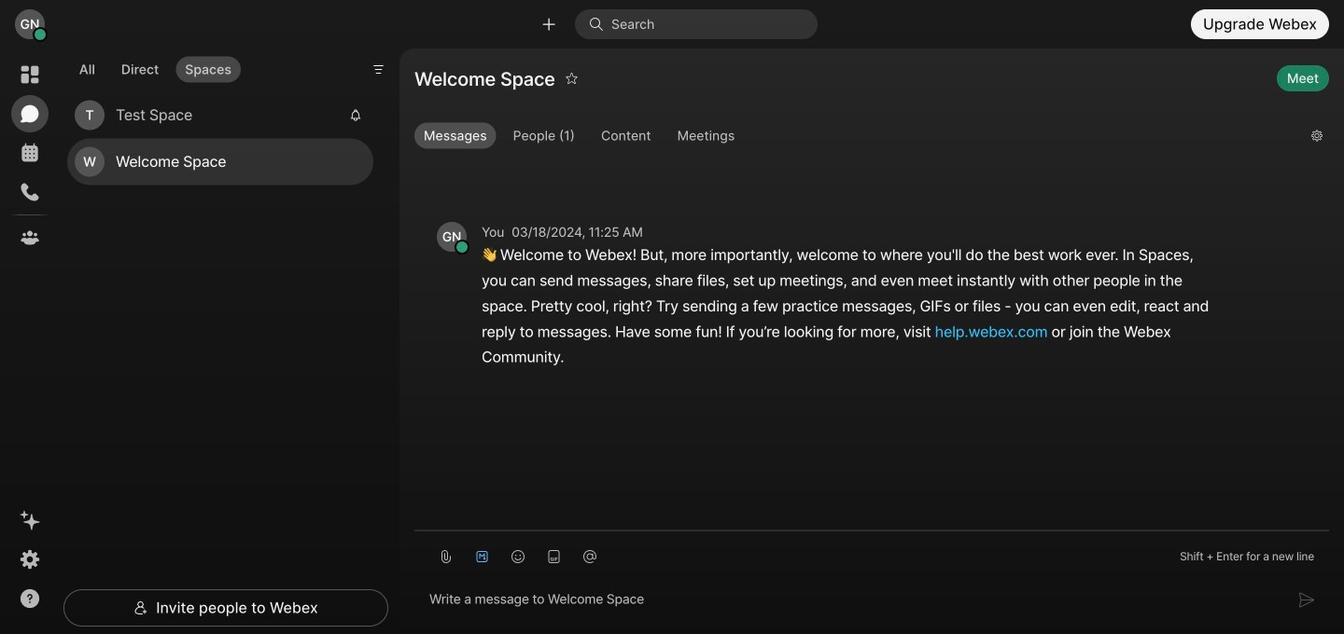 Task type: vqa. For each thing, say whether or not it's contained in the screenshot.
the You will be notified of all new messages in this space icon
yes



Task type: locate. For each thing, give the bounding box(es) containing it.
test space, you will be notified of all new messages in this space list item
[[67, 92, 373, 139]]

tab list
[[65, 45, 245, 88]]

webex tab list
[[11, 56, 49, 257]]

navigation
[[0, 49, 60, 635]]

group
[[414, 123, 1296, 153]]



Task type: describe. For each thing, give the bounding box(es) containing it.
welcome space list item
[[67, 139, 373, 185]]

you will be notified of all new messages in this space image
[[349, 109, 362, 122]]

message composer toolbar element
[[414, 532, 1329, 575]]



